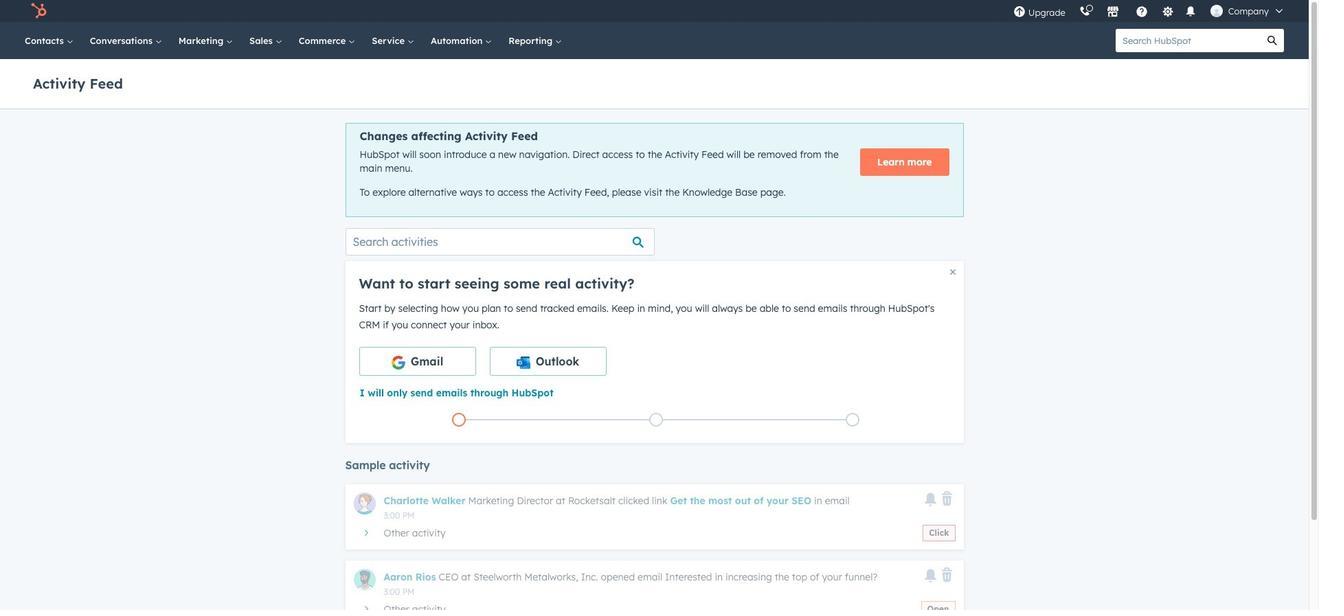 Task type: describe. For each thing, give the bounding box(es) containing it.
onboarding.steps.finalstep.title image
[[849, 417, 856, 424]]

marketplaces image
[[1107, 6, 1119, 19]]

Search activities search field
[[345, 228, 655, 255]]



Task type: locate. For each thing, give the bounding box(es) containing it.
None checkbox
[[490, 347, 606, 376]]

Search HubSpot search field
[[1116, 29, 1261, 52]]

close image
[[950, 269, 956, 275]]

menu
[[1007, 0, 1293, 22]]

None checkbox
[[359, 347, 476, 376]]

onboarding.steps.sendtrackedemailingmail.title image
[[652, 417, 659, 424]]

list
[[360, 410, 951, 429]]

jacob simon image
[[1211, 5, 1223, 17]]



Task type: vqa. For each thing, say whether or not it's contained in the screenshot.
THE ONBOARDING.STEPS.SENDTRACKEDEMAILINGMAIL.TITLE icon
yes



